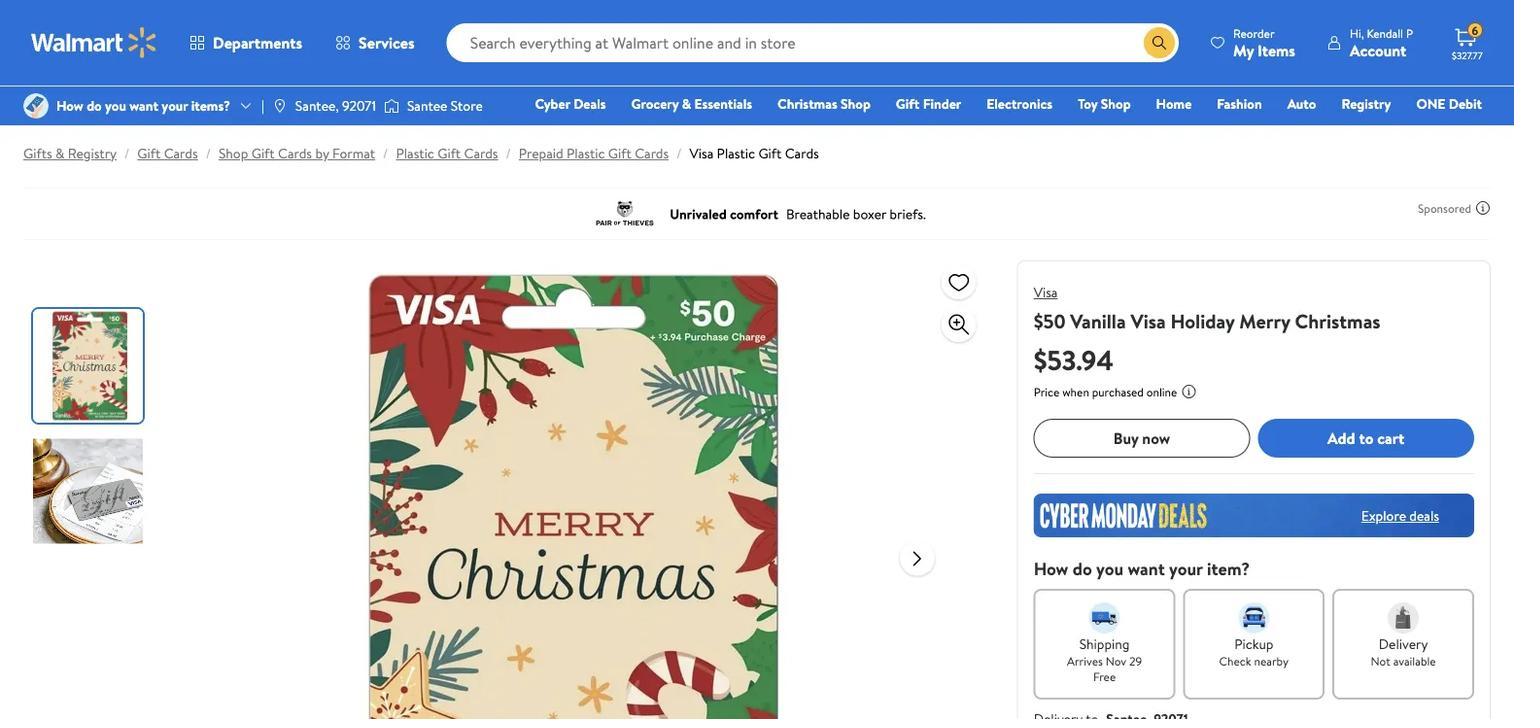 Task type: describe. For each thing, give the bounding box(es) containing it.
visa $50 vanilla visa holiday merry christmas $53.94
[[1034, 283, 1380, 379]]

to
[[1359, 427, 1374, 449]]

format
[[332, 144, 375, 163]]

0 horizontal spatial registry
[[68, 144, 117, 163]]

price when purchased online
[[1034, 384, 1177, 400]]

registry link
[[1333, 93, 1400, 114]]

1 horizontal spatial registry
[[1341, 94, 1391, 113]]

one debit walmart+
[[1416, 94, 1482, 140]]

grocery
[[631, 94, 679, 113]]

add to favorites list, $50 vanilla visa holiday merry christmas image
[[947, 270, 970, 294]]

add
[[1328, 427, 1355, 449]]

essentials
[[694, 94, 752, 113]]

one
[[1416, 94, 1445, 113]]

do for how do you want your item?
[[1073, 557, 1092, 581]]

christmas shop link
[[769, 93, 879, 114]]

services button
[[319, 19, 431, 66]]

shipping arrives nov 29 free
[[1067, 635, 1142, 685]]

vanilla
[[1070, 307, 1126, 334]]

1 plastic from the left
[[396, 144, 434, 163]]

check
[[1219, 653, 1251, 669]]

delivery
[[1379, 635, 1428, 654]]

finder
[[923, 94, 961, 113]]

3 / from the left
[[383, 144, 388, 163]]

account
[[1350, 39, 1406, 61]]

walmart+ link
[[1415, 121, 1491, 141]]

purchased
[[1092, 384, 1144, 400]]

sponsored
[[1418, 200, 1471, 216]]

you for how do you want your items?
[[105, 96, 126, 115]]

intent image for pickup image
[[1238, 603, 1269, 634]]

intent image for delivery image
[[1388, 603, 1419, 634]]

cyber deals link
[[526, 93, 615, 114]]

1 / from the left
[[124, 144, 130, 163]]

arrives
[[1067, 653, 1103, 669]]

$50 vanilla visa holiday merry christmas image
[[262, 260, 884, 719]]

my
[[1233, 39, 1254, 61]]

how do you want your item?
[[1034, 557, 1250, 581]]

fashion
[[1217, 94, 1262, 113]]

add to cart button
[[1258, 419, 1474, 458]]

gift cards link
[[137, 144, 198, 163]]

by
[[315, 144, 329, 163]]

your for items?
[[162, 96, 188, 115]]

explore deals
[[1361, 506, 1439, 525]]

hi,
[[1350, 25, 1364, 41]]

auto
[[1287, 94, 1316, 113]]

toy
[[1078, 94, 1098, 113]]

$53.94
[[1034, 341, 1114, 379]]

electronics link
[[978, 93, 1061, 114]]

buy
[[1113, 427, 1138, 449]]

$327.77
[[1452, 49, 1483, 62]]

1 horizontal spatial visa
[[1034, 283, 1058, 302]]

how for how do you want your item?
[[1034, 557, 1068, 581]]

nearby
[[1254, 653, 1289, 669]]

gifts & registry / gift cards / shop gift cards by format / plastic gift cards / prepaid plastic gift cards / visa plastic gift cards
[[23, 144, 819, 163]]

gift down grocery at top
[[608, 144, 631, 163]]

next media item image
[[906, 547, 929, 570]]

cyber
[[535, 94, 570, 113]]

|
[[261, 96, 264, 115]]

christmas shop
[[777, 94, 871, 113]]

toy shop
[[1078, 94, 1131, 113]]

5 cards from the left
[[785, 144, 819, 163]]

 image for how do you want your items?
[[23, 93, 49, 119]]

auto link
[[1279, 93, 1325, 114]]

now
[[1142, 427, 1170, 449]]

$50
[[1034, 307, 1066, 334]]

3 plastic from the left
[[717, 144, 755, 163]]

grocery & essentials
[[631, 94, 752, 113]]

shop gift cards by format link
[[219, 144, 375, 163]]

intent image for shipping image
[[1089, 603, 1120, 634]]

2 cards from the left
[[278, 144, 312, 163]]

santee store
[[407, 96, 483, 115]]

buy now
[[1113, 427, 1170, 449]]

plastic gift cards link
[[396, 144, 498, 163]]

free
[[1093, 668, 1116, 685]]

you for how do you want your item?
[[1096, 557, 1124, 581]]

buy now button
[[1034, 419, 1250, 458]]

kendall
[[1367, 25, 1403, 41]]

legal information image
[[1181, 384, 1197, 399]]

Walmart Site-Wide search field
[[447, 23, 1179, 62]]

$50 vanilla visa holiday merry christmas - image 1 of 2 image
[[33, 309, 147, 423]]

santee, 92071
[[295, 96, 376, 115]]

one debit link
[[1408, 93, 1491, 114]]

available
[[1393, 653, 1436, 669]]

0 vertical spatial christmas
[[777, 94, 837, 113]]

christmas inside visa $50 vanilla visa holiday merry christmas $53.94
[[1295, 307, 1380, 334]]

home link
[[1147, 93, 1200, 114]]



Task type: locate. For each thing, give the bounding box(es) containing it.
cyber deals
[[535, 94, 606, 113]]

visa right 'vanilla'
[[1131, 307, 1166, 334]]

1 cards from the left
[[164, 144, 198, 163]]

want for items?
[[129, 96, 158, 115]]

nov
[[1106, 653, 1126, 669]]

gift left finder
[[896, 94, 920, 113]]

you up gifts & registry link
[[105, 96, 126, 115]]

/ right format
[[383, 144, 388, 163]]

your
[[162, 96, 188, 115], [1169, 557, 1203, 581]]

item?
[[1207, 557, 1250, 581]]

1 horizontal spatial want
[[1128, 557, 1165, 581]]

how
[[56, 96, 83, 115], [1034, 557, 1068, 581]]

1 vertical spatial how
[[1034, 557, 1068, 581]]

plastic
[[396, 144, 434, 163], [567, 144, 605, 163], [717, 144, 755, 163]]

1 vertical spatial christmas
[[1295, 307, 1380, 334]]

search icon image
[[1152, 35, 1167, 51]]

1 horizontal spatial you
[[1096, 557, 1124, 581]]

1 horizontal spatial do
[[1073, 557, 1092, 581]]

0 vertical spatial how
[[56, 96, 83, 115]]

2 / from the left
[[206, 144, 211, 163]]

hi, kendall p account
[[1350, 25, 1413, 61]]

0 vertical spatial &
[[682, 94, 691, 113]]

explore
[[1361, 506, 1406, 525]]

4 cards from the left
[[635, 144, 669, 163]]

0 vertical spatial visa
[[689, 144, 714, 163]]

0 horizontal spatial want
[[129, 96, 158, 115]]

shop down items?
[[219, 144, 248, 163]]

0 horizontal spatial plastic
[[396, 144, 434, 163]]

your left items?
[[162, 96, 188, 115]]

your left item?
[[1169, 557, 1203, 581]]

gift down santee store
[[438, 144, 461, 163]]

prepaid plastic gift cards link
[[519, 144, 669, 163]]

gifts
[[23, 144, 52, 163]]

visa link
[[1034, 283, 1058, 302]]

services
[[359, 32, 415, 53]]

visa up $50
[[1034, 283, 1058, 302]]

cards down store
[[464, 144, 498, 163]]

pickup check nearby
[[1219, 635, 1289, 669]]

1 horizontal spatial how
[[1034, 557, 1068, 581]]

0 vertical spatial want
[[129, 96, 158, 115]]

92071
[[342, 96, 376, 115]]

ad disclaimer and feedback for skylinedisplayad image
[[1475, 200, 1491, 216]]

do for how do you want your items?
[[87, 96, 102, 115]]

registry
[[1341, 94, 1391, 113], [68, 144, 117, 163]]

2 plastic from the left
[[567, 144, 605, 163]]

christmas
[[777, 94, 837, 113], [1295, 307, 1380, 334]]

2 horizontal spatial plastic
[[717, 144, 755, 163]]

want left item?
[[1128, 557, 1165, 581]]

registry down account
[[1341, 94, 1391, 113]]

gift finder link
[[887, 93, 970, 114]]

Search search field
[[447, 23, 1179, 62]]

zoom image modal image
[[947, 313, 970, 336]]

cards left by
[[278, 144, 312, 163]]

items
[[1258, 39, 1295, 61]]

reorder
[[1233, 25, 1275, 41]]

you
[[105, 96, 126, 115], [1096, 557, 1124, 581]]

5 / from the left
[[677, 144, 682, 163]]

gifts & registry link
[[23, 144, 117, 163]]

departments button
[[173, 19, 319, 66]]

pickup
[[1234, 635, 1274, 654]]

not
[[1371, 653, 1390, 669]]

plastic down essentials
[[717, 144, 755, 163]]

1 horizontal spatial plastic
[[567, 144, 605, 163]]

santee,
[[295, 96, 339, 115]]

 image up gifts
[[23, 93, 49, 119]]

1 horizontal spatial christmas
[[1295, 307, 1380, 334]]

registry right gifts
[[68, 144, 117, 163]]

deals
[[573, 94, 606, 113]]

/
[[124, 144, 130, 163], [206, 144, 211, 163], [383, 144, 388, 163], [506, 144, 511, 163], [677, 144, 682, 163]]

0 horizontal spatial christmas
[[777, 94, 837, 113]]

$50 vanilla visa holiday merry christmas - image 2 of 2 image
[[33, 434, 147, 548]]

& for grocery
[[682, 94, 691, 113]]

your for item?
[[1169, 557, 1203, 581]]

merry
[[1239, 307, 1290, 334]]

cards down items?
[[164, 144, 198, 163]]

2 horizontal spatial shop
[[1101, 94, 1131, 113]]

electronics
[[987, 94, 1053, 113]]

santee
[[407, 96, 447, 115]]

 image
[[384, 96, 399, 116]]

fashion link
[[1208, 93, 1271, 114]]

cards down christmas shop at top right
[[785, 144, 819, 163]]

 image
[[23, 93, 49, 119], [272, 98, 287, 114]]

prepaid
[[519, 144, 563, 163]]

1 vertical spatial want
[[1128, 557, 1165, 581]]

deals
[[1409, 506, 1439, 525]]

how for how do you want your items?
[[56, 96, 83, 115]]

do up gifts & registry link
[[87, 96, 102, 115]]

holiday
[[1170, 307, 1235, 334]]

1 vertical spatial you
[[1096, 557, 1124, 581]]

2 vertical spatial visa
[[1131, 307, 1166, 334]]

shop right toy
[[1101, 94, 1131, 113]]

cards down grocery at top
[[635, 144, 669, 163]]

0 horizontal spatial visa
[[689, 144, 714, 163]]

1 vertical spatial visa
[[1034, 283, 1058, 302]]

gift down how do you want your items?
[[137, 144, 161, 163]]

& for gifts
[[55, 144, 64, 163]]

1 horizontal spatial your
[[1169, 557, 1203, 581]]

walmart+
[[1424, 121, 1482, 140]]

6
[[1472, 22, 1478, 39]]

/ right 'gift cards' "link"
[[206, 144, 211, 163]]

visa plastic gift cards link
[[689, 144, 819, 163]]

0 horizontal spatial you
[[105, 96, 126, 115]]

shipping
[[1079, 635, 1130, 654]]

plastic down santee
[[396, 144, 434, 163]]

0 horizontal spatial shop
[[219, 144, 248, 163]]

grocery & essentials link
[[623, 93, 761, 114]]

gift down |
[[251, 144, 275, 163]]

0 horizontal spatial &
[[55, 144, 64, 163]]

& right grocery at top
[[682, 94, 691, 113]]

cyber monday deals image
[[1034, 494, 1474, 537]]

1 vertical spatial registry
[[68, 144, 117, 163]]

home
[[1156, 94, 1192, 113]]

how do you want your items?
[[56, 96, 230, 115]]

0 horizontal spatial your
[[162, 96, 188, 115]]

cards
[[164, 144, 198, 163], [278, 144, 312, 163], [464, 144, 498, 163], [635, 144, 669, 163], [785, 144, 819, 163]]

1 horizontal spatial  image
[[272, 98, 287, 114]]

0 horizontal spatial how
[[56, 96, 83, 115]]

0 horizontal spatial do
[[87, 96, 102, 115]]

4 / from the left
[[506, 144, 511, 163]]

toy shop link
[[1069, 93, 1140, 114]]

plastic right prepaid
[[567, 144, 605, 163]]

when
[[1062, 384, 1089, 400]]

 image right |
[[272, 98, 287, 114]]

& right gifts
[[55, 144, 64, 163]]

gift
[[896, 94, 920, 113], [137, 144, 161, 163], [251, 144, 275, 163], [438, 144, 461, 163], [608, 144, 631, 163], [758, 144, 782, 163]]

1 vertical spatial &
[[55, 144, 64, 163]]

/ left prepaid
[[506, 144, 511, 163]]

 image for santee, 92071
[[272, 98, 287, 114]]

delivery not available
[[1371, 635, 1436, 669]]

2 horizontal spatial visa
[[1131, 307, 1166, 334]]

price
[[1034, 384, 1060, 400]]

/ left 'gift cards' "link"
[[124, 144, 130, 163]]

29
[[1129, 653, 1142, 669]]

debit
[[1449, 94, 1482, 113]]

store
[[451, 96, 483, 115]]

you up intent image for shipping
[[1096, 557, 1124, 581]]

online
[[1146, 384, 1177, 400]]

christmas right merry
[[1295, 307, 1380, 334]]

gift down christmas shop link
[[758, 144, 782, 163]]

/ down grocery & essentials
[[677, 144, 682, 163]]

christmas down search search field
[[777, 94, 837, 113]]

1 horizontal spatial &
[[682, 94, 691, 113]]

0 vertical spatial your
[[162, 96, 188, 115]]

0 horizontal spatial  image
[[23, 93, 49, 119]]

want for item?
[[1128, 557, 1165, 581]]

gift finder
[[896, 94, 961, 113]]

p
[[1406, 25, 1413, 41]]

1 horizontal spatial shop
[[841, 94, 871, 113]]

shop left "gift finder"
[[841, 94, 871, 113]]

do up intent image for shipping
[[1073, 557, 1092, 581]]

cart
[[1377, 427, 1404, 449]]

3 cards from the left
[[464, 144, 498, 163]]

1 vertical spatial do
[[1073, 557, 1092, 581]]

visa down grocery & essentials
[[689, 144, 714, 163]]

shop for toy shop
[[1101, 94, 1131, 113]]

visa
[[689, 144, 714, 163], [1034, 283, 1058, 302], [1131, 307, 1166, 334]]

add to cart
[[1328, 427, 1404, 449]]

departments
[[213, 32, 302, 53]]

0 vertical spatial registry
[[1341, 94, 1391, 113]]

shop for christmas shop
[[841, 94, 871, 113]]

0 vertical spatial you
[[105, 96, 126, 115]]

walmart image
[[31, 27, 157, 58]]

& inside "grocery & essentials" link
[[682, 94, 691, 113]]

0 vertical spatial do
[[87, 96, 102, 115]]

1 vertical spatial your
[[1169, 557, 1203, 581]]

reorder my items
[[1233, 25, 1295, 61]]

explore deals link
[[1354, 498, 1447, 533]]

want up 'gift cards' "link"
[[129, 96, 158, 115]]

items?
[[191, 96, 230, 115]]

shop
[[841, 94, 871, 113], [1101, 94, 1131, 113], [219, 144, 248, 163]]



Task type: vqa. For each thing, say whether or not it's contained in the screenshot.
purchased
yes



